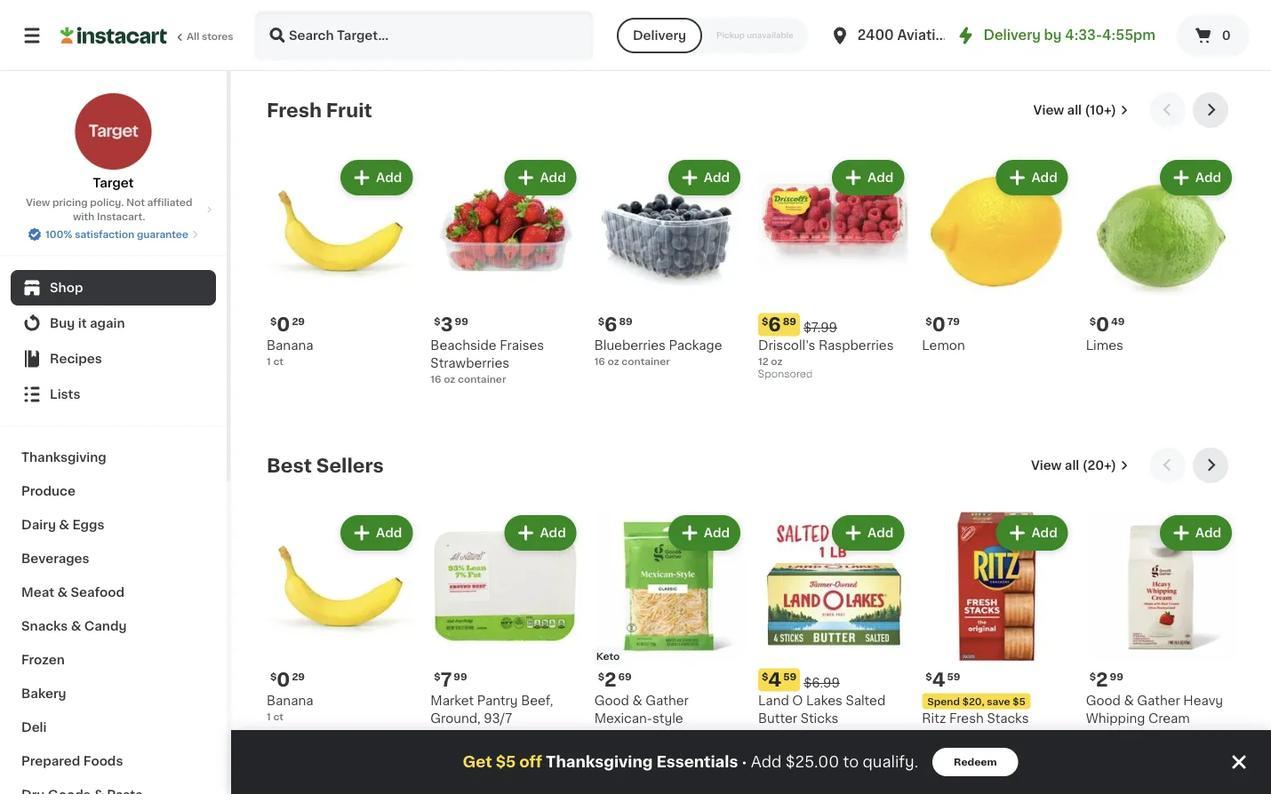 Task type: describe. For each thing, give the bounding box(es) containing it.
by
[[1044, 29, 1062, 42]]

12
[[758, 356, 769, 366]]

foods
[[83, 755, 123, 768]]

$7.99
[[803, 321, 837, 334]]

cheddar,
[[594, 748, 651, 760]]

29 for 7
[[292, 672, 305, 682]]

2 for good & gather mexican-style monterey jack, cheddar, queso quesadilla & asadero classic cheeses
[[604, 671, 616, 690]]

gather for whipping
[[1137, 694, 1180, 707]]

1.48
[[939, 764, 960, 774]]

$25.00
[[785, 755, 839, 770]]

lists link
[[11, 377, 216, 412]]

2 for good & gather heavy whipping cream
[[1096, 671, 1108, 690]]

heavy
[[1183, 694, 1223, 707]]

89 for 6
[[619, 316, 632, 326]]

6 for driscoll's raspberries
[[768, 315, 781, 334]]

93/7
[[484, 712, 512, 725]]

o
[[792, 694, 803, 707]]

blueberries package 16 oz container
[[594, 339, 722, 366]]

buy
[[50, 317, 75, 330]]

produce link
[[11, 475, 216, 508]]

100% satisfaction guarantee button
[[28, 224, 199, 242]]

$5 inside treatment tracker modal dialog
[[496, 755, 516, 770]]

0 button
[[1177, 14, 1250, 57]]

2400 aviation dr button
[[829, 11, 973, 60]]

$ inside $ 2 99
[[1089, 672, 1096, 682]]

target logo image
[[74, 92, 152, 171]]

stores
[[202, 32, 233, 41]]

delivery button
[[617, 18, 702, 53]]

frozen link
[[11, 644, 216, 677]]

$6.89 original price: $7.99 element
[[758, 313, 908, 336]]

affiliated
[[147, 198, 192, 208]]

thanksgiving inside treatment tracker modal dialog
[[546, 755, 653, 770]]

save
[[987, 697, 1010, 706]]

good for good & gather heavy whipping cream 1 pt
[[1086, 694, 1121, 707]]

fresh inside ritz fresh stacks original crackers
[[949, 712, 984, 725]]

best sellers
[[267, 456, 384, 475]]

ritz fresh stacks original crackers
[[922, 712, 1029, 742]]

item carousel region containing fresh fruit
[[267, 92, 1235, 434]]

beachside
[[430, 339, 497, 351]]

satisfaction
[[75, 230, 134, 240]]

lists
[[50, 388, 80, 401]]

$ inside the $ 0 79
[[926, 316, 932, 326]]

pantry
[[477, 694, 518, 707]]

16 inside market pantry beef, ground, 93/7 16 oz
[[430, 730, 441, 739]]

meat
[[21, 587, 54, 599]]

$ 2 99
[[1089, 671, 1123, 690]]

beef,
[[521, 694, 553, 707]]

deli link
[[11, 711, 216, 745]]

8 for 8 x 1.48 oz
[[922, 764, 929, 774]]

3
[[441, 315, 453, 334]]

container inside blueberries package 16 oz container
[[622, 356, 670, 366]]

89 for driscoll's raspberries
[[783, 316, 796, 326]]

69
[[618, 672, 632, 682]]

essentials
[[656, 755, 738, 770]]

79
[[947, 316, 960, 326]]

guarantee
[[137, 230, 188, 240]]

classic
[[594, 783, 640, 795]]

sticks
[[800, 712, 838, 725]]

meat & seafood
[[21, 587, 124, 599]]

good & gather mexican-style monterey jack, cheddar, queso quesadilla & asadero classic cheeses
[[594, 694, 728, 795]]

view all (20+)
[[1031, 460, 1116, 472]]

lemon
[[922, 339, 965, 351]]

banana for 7
[[267, 694, 313, 707]]

fresh fruit
[[267, 101, 372, 120]]

1 lb
[[758, 746, 774, 756]]

4:33-
[[1065, 29, 1102, 42]]

shop link
[[11, 270, 216, 306]]

thanksgiving link
[[11, 441, 216, 475]]

•
[[742, 755, 747, 770]]

again
[[90, 317, 125, 330]]

policy.
[[90, 198, 124, 208]]

oz inside beachside fraises strawberries 16 oz container
[[444, 374, 455, 384]]

$6.99
[[804, 677, 840, 689]]

get
[[463, 755, 492, 770]]

beverages link
[[11, 542, 216, 576]]

4 for $ 4 59 $6.99 land o lakes salted butter sticks
[[768, 671, 781, 690]]

redeem button
[[932, 748, 1018, 777]]

$ inside $ 4 59
[[926, 672, 932, 682]]

2400
[[858, 29, 894, 42]]

view pricing policy. not affiliated with instacart. link
[[14, 196, 212, 224]]

$ inside $ 4 59 $6.99 land o lakes salted butter sticks
[[762, 672, 768, 682]]

aviation
[[897, 29, 953, 42]]

delivery by 4:33-4:55pm
[[984, 29, 1155, 42]]

29 for 3
[[292, 316, 305, 326]]

100% satisfaction guarantee
[[45, 230, 188, 240]]

4 for $ 4 59
[[932, 671, 945, 690]]

(20+)
[[1082, 460, 1116, 472]]

fraises
[[500, 339, 544, 351]]

treatment tracker modal dialog
[[231, 731, 1271, 795]]

prepared foods link
[[11, 745, 216, 779]]

all for 0
[[1067, 104, 1082, 116]]

$ 7 99
[[434, 671, 467, 690]]

meat & seafood link
[[11, 576, 216, 610]]

49
[[1111, 316, 1125, 326]]

dairy & eggs
[[21, 519, 104, 532]]

original
[[922, 730, 970, 742]]

$ inside the $ 0 49
[[1089, 316, 1096, 326]]

recipes
[[50, 353, 102, 365]]

good for good & gather mexican-style monterey jack, cheddar, queso quesadilla & asadero classic cheeses
[[594, 694, 629, 707]]

good & gather heavy whipping cream 1 pt
[[1086, 694, 1223, 739]]

dairy & eggs link
[[11, 508, 216, 542]]

99 for 7
[[454, 672, 467, 682]]

view for best sellers
[[1031, 460, 1062, 472]]

oz down monterey
[[603, 747, 615, 757]]

cheeses
[[643, 783, 698, 795]]

8 for 8 oz
[[594, 747, 601, 757]]

snacks
[[21, 620, 68, 633]]

ct for 3
[[273, 356, 284, 366]]

(105)
[[988, 750, 1013, 759]]

beachside fraises strawberries 16 oz container
[[430, 339, 544, 384]]

keto
[[596, 651, 620, 661]]

16 inside beachside fraises strawberries 16 oz container
[[430, 374, 441, 384]]

to
[[843, 755, 859, 770]]

$ 4 59
[[926, 671, 960, 690]]

& for snacks & candy
[[71, 620, 81, 633]]

strawberries
[[430, 357, 509, 369]]



Task type: locate. For each thing, give the bounding box(es) containing it.
all for 2
[[1065, 460, 1079, 472]]

29
[[292, 316, 305, 326], [292, 672, 305, 682]]

1 vertical spatial 8
[[922, 764, 929, 774]]

$ inside $ 6 89 $7.99 driscoll's raspberries 12 oz
[[762, 316, 768, 326]]

1 banana 1 ct from the top
[[267, 339, 313, 366]]

1 item carousel region from the top
[[267, 92, 1235, 434]]

2 2 from the left
[[1096, 671, 1108, 690]]

1 horizontal spatial thanksgiving
[[546, 755, 653, 770]]

1 vertical spatial 16
[[430, 374, 441, 384]]

99 inside "$ 7 99"
[[454, 672, 467, 682]]

1 horizontal spatial 59
[[947, 672, 960, 682]]

$ inside $ 2 69
[[598, 672, 604, 682]]

package
[[669, 339, 722, 351]]

7
[[441, 671, 452, 690]]

& inside the good & gather heavy whipping cream 1 pt
[[1124, 694, 1134, 707]]

16 down ground,
[[430, 730, 441, 739]]

sponsored badge image for 4
[[758, 759, 812, 770]]

sponsored badge image
[[758, 370, 812, 380], [758, 759, 812, 770]]

candy
[[84, 620, 127, 633]]

1 vertical spatial 29
[[292, 672, 305, 682]]

add
[[376, 172, 402, 184], [540, 172, 566, 184], [704, 172, 730, 184], [868, 172, 894, 184], [1031, 172, 1057, 184], [1195, 172, 1221, 184], [376, 527, 402, 540], [540, 527, 566, 540], [704, 527, 730, 540], [868, 527, 894, 540], [1031, 527, 1057, 540], [1195, 527, 1221, 540], [751, 755, 782, 770]]

fresh down $20, in the bottom of the page
[[949, 712, 984, 725]]

cream
[[1148, 712, 1190, 725]]

59 inside $ 4 59 $6.99 land o lakes salted butter sticks
[[783, 672, 797, 682]]

oz inside market pantry beef, ground, 93/7 16 oz
[[444, 730, 455, 739]]

recipes link
[[11, 341, 216, 377]]

0 vertical spatial sponsored badge image
[[758, 370, 812, 380]]

1 vertical spatial view
[[26, 198, 50, 208]]

0 horizontal spatial delivery
[[633, 29, 686, 42]]

& inside the meat & seafood link
[[57, 587, 68, 599]]

$ 0 49
[[1089, 315, 1125, 334]]

$ 6 89
[[598, 315, 632, 334]]

& inside dairy & eggs link
[[59, 519, 69, 532]]

1 vertical spatial $ 0 29
[[270, 671, 305, 690]]

delivery by 4:33-4:55pm link
[[955, 25, 1155, 46]]

2 sponsored badge image from the top
[[758, 759, 812, 770]]

1 6 from the left
[[768, 315, 781, 334]]

oz down ground,
[[444, 730, 455, 739]]

oz
[[771, 356, 783, 366], [608, 356, 619, 366], [444, 374, 455, 384], [444, 730, 455, 739], [603, 747, 615, 757], [962, 764, 974, 774]]

8 x 1.48 oz
[[922, 764, 974, 774]]

ritz
[[922, 712, 946, 725]]

8 left x
[[922, 764, 929, 774]]

view for fresh fruit
[[1033, 104, 1064, 116]]

$ 4 59 $6.99 land o lakes salted butter sticks
[[758, 671, 886, 725]]

oz right 12 at top
[[771, 356, 783, 366]]

(3.58k)
[[824, 732, 861, 742]]

1 vertical spatial fresh
[[949, 712, 984, 725]]

fresh left fruit on the top of page
[[267, 101, 322, 120]]

view left (20+)
[[1031, 460, 1062, 472]]

99 up whipping
[[1110, 672, 1123, 682]]

market
[[430, 694, 474, 707]]

0 vertical spatial all
[[1067, 104, 1082, 116]]

sponsored badge image for 6
[[758, 370, 812, 380]]

2 item carousel region from the top
[[267, 448, 1235, 795]]

99 right 3
[[455, 316, 468, 326]]

1 vertical spatial banana
[[267, 694, 313, 707]]

view left (10+)
[[1033, 104, 1064, 116]]

all left (10+)
[[1067, 104, 1082, 116]]

raspberries
[[819, 339, 894, 351]]

2
[[604, 671, 616, 690], [1096, 671, 1108, 690]]

sponsored badge image down 12 at top
[[758, 370, 812, 380]]

good inside the good & gather heavy whipping cream 1 pt
[[1086, 694, 1121, 707]]

crackers
[[974, 730, 1029, 742]]

snacks & candy
[[21, 620, 127, 633]]

$ inside $ 3 99
[[434, 316, 441, 326]]

0 horizontal spatial container
[[458, 374, 506, 384]]

& left candy
[[71, 620, 81, 633]]

2 banana from the top
[[267, 694, 313, 707]]

1 horizontal spatial 4
[[932, 671, 945, 690]]

1 horizontal spatial 2
[[1096, 671, 1108, 690]]

good down $ 2 99
[[1086, 694, 1121, 707]]

$ inside $ 6 89
[[598, 316, 604, 326]]

delivery inside button
[[633, 29, 686, 42]]

1 gather from the left
[[646, 694, 689, 707]]

delivery for delivery by 4:33-4:55pm
[[984, 29, 1041, 42]]

1 horizontal spatial delivery
[[984, 29, 1041, 42]]

1 horizontal spatial gather
[[1137, 694, 1180, 707]]

add button
[[342, 162, 411, 194], [506, 162, 575, 194], [670, 162, 739, 194], [834, 162, 902, 194], [998, 162, 1066, 194], [1161, 162, 1230, 194], [342, 517, 411, 549], [506, 517, 575, 549], [670, 517, 739, 549], [834, 517, 902, 549], [998, 517, 1066, 549], [1161, 517, 1230, 549]]

buy it again
[[50, 317, 125, 330]]

2 29 from the top
[[292, 672, 305, 682]]

1 banana from the top
[[267, 339, 313, 351]]

spend $20, save $5
[[927, 697, 1025, 706]]

delivery
[[984, 29, 1041, 42], [633, 29, 686, 42]]

99 for 3
[[455, 316, 468, 326]]

land
[[758, 694, 789, 707]]

1 vertical spatial item carousel region
[[267, 448, 1235, 795]]

16
[[594, 356, 605, 366], [430, 374, 441, 384], [430, 730, 441, 739]]

$ 0 79
[[926, 315, 960, 334]]

0 vertical spatial banana 1 ct
[[267, 339, 313, 366]]

2 4 from the left
[[932, 671, 945, 690]]

1
[[267, 356, 271, 366], [267, 712, 271, 722], [1086, 730, 1090, 739], [758, 746, 762, 756]]

0 vertical spatial ct
[[273, 356, 284, 366]]

market pantry beef, ground, 93/7 16 oz
[[430, 694, 553, 739]]

fresh
[[267, 101, 322, 120], [949, 712, 984, 725]]

ground,
[[430, 712, 481, 725]]

59 for $ 4 59
[[947, 672, 960, 682]]

view inside 'view pricing policy. not affiliated with instacart.'
[[26, 198, 50, 208]]

16 down blueberries
[[594, 356, 605, 366]]

None search field
[[254, 11, 594, 60]]

1 59 from the left
[[783, 672, 797, 682]]

6
[[768, 315, 781, 334], [604, 315, 617, 334]]

2 left 69
[[604, 671, 616, 690]]

mexican-
[[594, 712, 652, 725]]

best
[[267, 456, 312, 475]]

6 up driscoll's
[[768, 315, 781, 334]]

1 inside the good & gather heavy whipping cream 1 pt
[[1086, 730, 1090, 739]]

2 6 from the left
[[604, 315, 617, 334]]

2 gather from the left
[[1137, 694, 1180, 707]]

1 horizontal spatial container
[[622, 356, 670, 366]]

99 for 2
[[1110, 672, 1123, 682]]

4 up spend at the bottom right
[[932, 671, 945, 690]]

banana 1 ct
[[267, 339, 313, 366], [267, 694, 313, 722]]

99 inside $ 3 99
[[455, 316, 468, 326]]

deli
[[21, 722, 47, 734]]

$4.59 original price: $6.99 element
[[758, 669, 908, 692]]

89 up blueberries
[[619, 316, 632, 326]]

2 vertical spatial view
[[1031, 460, 1062, 472]]

sellers
[[316, 456, 384, 475]]

item carousel region
[[267, 92, 1235, 434], [267, 448, 1235, 795]]

view left pricing
[[26, 198, 50, 208]]

2400 aviation dr
[[858, 29, 973, 42]]

$5 inside item carousel region
[[1013, 697, 1025, 706]]

redeem
[[954, 758, 997, 767]]

1 horizontal spatial $5
[[1013, 697, 1025, 706]]

product group containing 7
[[430, 512, 580, 742]]

banana 1 ct for 3
[[267, 339, 313, 366]]

89 inside $ 6 89
[[619, 316, 632, 326]]

product group
[[267, 156, 416, 368], [430, 156, 580, 386], [594, 156, 744, 368], [758, 156, 908, 384], [922, 156, 1072, 354], [1086, 156, 1235, 354], [267, 512, 416, 724], [430, 512, 580, 742], [594, 512, 744, 795], [758, 512, 908, 774], [922, 512, 1072, 795], [1086, 512, 1235, 742]]

good inside good & gather mexican-style monterey jack, cheddar, queso quesadilla & asadero classic cheeses
[[594, 694, 629, 707]]

container down blueberries
[[622, 356, 670, 366]]

1 good from the left
[[594, 694, 629, 707]]

container down strawberries on the top left
[[458, 374, 506, 384]]

1 horizontal spatial 89
[[783, 316, 796, 326]]

banana
[[267, 339, 313, 351], [267, 694, 313, 707]]

oz down strawberries on the top left
[[444, 374, 455, 384]]

8 oz
[[594, 747, 615, 757]]

1 89 from the left
[[783, 316, 796, 326]]

1 vertical spatial banana 1 ct
[[267, 694, 313, 722]]

0 inside button
[[1222, 29, 1231, 42]]

oz right the 1.48
[[962, 764, 974, 774]]

1 2 from the left
[[604, 671, 616, 690]]

2 vertical spatial 16
[[430, 730, 441, 739]]

lb
[[765, 746, 774, 756]]

ct for 7
[[273, 712, 284, 722]]

0 horizontal spatial gather
[[646, 694, 689, 707]]

59 for $ 4 59 $6.99 land o lakes salted butter sticks
[[783, 672, 797, 682]]

& for meat & seafood
[[57, 587, 68, 599]]

quesadilla
[[594, 766, 660, 778]]

89 up driscoll's
[[783, 316, 796, 326]]

1 horizontal spatial 8
[[922, 764, 929, 774]]

$ inside "$ 7 99"
[[434, 672, 441, 682]]

x
[[931, 764, 937, 774]]

target
[[93, 177, 134, 189]]

delivery for delivery
[[633, 29, 686, 42]]

0 vertical spatial thanksgiving
[[21, 452, 106, 464]]

0 horizontal spatial 2
[[604, 671, 616, 690]]

0 vertical spatial 8
[[594, 747, 601, 757]]

$ 6 89 $7.99 driscoll's raspberries 12 oz
[[758, 315, 894, 366]]

driscoll's
[[758, 339, 815, 351]]

main content
[[231, 71, 1271, 795]]

Search field
[[256, 12, 592, 59]]

0 horizontal spatial 6
[[604, 315, 617, 334]]

& for good & gather heavy whipping cream 1 pt
[[1124, 694, 1134, 707]]

monterey
[[594, 730, 655, 742]]

0 vertical spatial 29
[[292, 316, 305, 326]]

1 horizontal spatial fresh
[[949, 712, 984, 725]]

59 up o
[[783, 672, 797, 682]]

thanksgiving
[[21, 452, 106, 464], [546, 755, 653, 770]]

all left (20+)
[[1065, 460, 1079, 472]]

not
[[126, 198, 145, 208]]

banana for 3
[[267, 339, 313, 351]]

6 up blueberries
[[604, 315, 617, 334]]

thanksgiving up classic
[[546, 755, 653, 770]]

6 for 6
[[604, 315, 617, 334]]

0 horizontal spatial 4
[[768, 671, 781, 690]]

instacart logo image
[[60, 25, 167, 46]]

all stores link
[[60, 11, 235, 60]]

(10+)
[[1085, 104, 1116, 116]]

gather for style
[[646, 694, 689, 707]]

0 vertical spatial item carousel region
[[267, 92, 1235, 434]]

bakery
[[21, 688, 66, 700]]

whipping
[[1086, 712, 1145, 725]]

view all (10+) button
[[1026, 92, 1136, 128]]

gather inside the good & gather heavy whipping cream 1 pt
[[1137, 694, 1180, 707]]

0 horizontal spatial good
[[594, 694, 629, 707]]

2 good from the left
[[1086, 694, 1121, 707]]

add inside treatment tracker modal dialog
[[751, 755, 782, 770]]

8 down monterey
[[594, 747, 601, 757]]

99 right 7
[[454, 672, 467, 682]]

& for good & gather mexican-style monterey jack, cheddar, queso quesadilla & asadero classic cheeses
[[632, 694, 642, 707]]

1 horizontal spatial 6
[[768, 315, 781, 334]]

$5 up stacks
[[1013, 697, 1025, 706]]

0 vertical spatial $5
[[1013, 697, 1025, 706]]

89 inside $ 6 89 $7.99 driscoll's raspberries 12 oz
[[783, 316, 796, 326]]

4:55pm
[[1102, 29, 1155, 42]]

& up whipping
[[1124, 694, 1134, 707]]

& inside snacks & candy link
[[71, 620, 81, 633]]

product group containing 3
[[430, 156, 580, 386]]

service type group
[[617, 18, 808, 53]]

59
[[783, 672, 797, 682], [947, 672, 960, 682]]

2 banana 1 ct from the top
[[267, 694, 313, 722]]

0 vertical spatial $ 0 29
[[270, 315, 305, 334]]

view all (10+)
[[1033, 104, 1116, 116]]

1 $ 0 29 from the top
[[270, 315, 305, 334]]

$5 left "off" on the left bottom of page
[[496, 755, 516, 770]]

2 59 from the left
[[947, 672, 960, 682]]

gather up cream
[[1137, 694, 1180, 707]]

container inside beachside fraises strawberries 16 oz container
[[458, 374, 506, 384]]

4 up land
[[768, 671, 781, 690]]

& for dairy & eggs
[[59, 519, 69, 532]]

59 inside $ 4 59
[[947, 672, 960, 682]]

0 horizontal spatial thanksgiving
[[21, 452, 106, 464]]

1 29 from the top
[[292, 316, 305, 326]]

2 ct from the top
[[273, 712, 284, 722]]

oz inside $ 6 89 $7.99 driscoll's raspberries 12 oz
[[771, 356, 783, 366]]

1 horizontal spatial good
[[1086, 694, 1121, 707]]

& right the meat
[[57, 587, 68, 599]]

gather up style
[[646, 694, 689, 707]]

0 vertical spatial container
[[622, 356, 670, 366]]

1 vertical spatial sponsored badge image
[[758, 759, 812, 770]]

1 ct from the top
[[273, 356, 284, 366]]

salted
[[846, 694, 886, 707]]

instacart.
[[97, 212, 145, 222]]

1 vertical spatial ct
[[273, 712, 284, 722]]

$ 0 29 for 7
[[270, 671, 305, 690]]

1 sponsored badge image from the top
[[758, 370, 812, 380]]

& up mexican-
[[632, 694, 642, 707]]

★★★★★
[[758, 729, 820, 742], [758, 729, 820, 742], [922, 747, 984, 760], [922, 747, 984, 760]]

0 vertical spatial fresh
[[267, 101, 322, 120]]

limes
[[1086, 339, 1123, 351]]

0 horizontal spatial 89
[[619, 316, 632, 326]]

1 vertical spatial thanksgiving
[[546, 755, 653, 770]]

1 vertical spatial container
[[458, 374, 506, 384]]

item carousel region containing best sellers
[[267, 448, 1235, 795]]

sponsored badge image down "lb"
[[758, 759, 812, 770]]

with
[[73, 212, 94, 222]]

1 4 from the left
[[768, 671, 781, 690]]

off
[[519, 755, 542, 770]]

99 inside $ 2 99
[[1110, 672, 1123, 682]]

1 vertical spatial $5
[[496, 755, 516, 770]]

qualify.
[[863, 755, 918, 770]]

get $5 off thanksgiving essentials • add $25.00 to qualify.
[[463, 755, 918, 770]]

0 vertical spatial view
[[1033, 104, 1064, 116]]

good down $ 2 69
[[594, 694, 629, 707]]

& up cheeses
[[663, 766, 673, 778]]

2 89 from the left
[[619, 316, 632, 326]]

4
[[768, 671, 781, 690], [932, 671, 945, 690]]

thanksgiving up 'produce'
[[21, 452, 106, 464]]

gather inside good & gather mexican-style monterey jack, cheddar, queso quesadilla & asadero classic cheeses
[[646, 694, 689, 707]]

0 vertical spatial 16
[[594, 356, 605, 366]]

stacks
[[987, 712, 1029, 725]]

0 horizontal spatial 8
[[594, 747, 601, 757]]

$ 0 29 for 3
[[270, 315, 305, 334]]

target link
[[74, 92, 152, 192]]

queso
[[654, 748, 696, 760]]

0 horizontal spatial 59
[[783, 672, 797, 682]]

view
[[1033, 104, 1064, 116], [26, 198, 50, 208], [1031, 460, 1062, 472]]

16 inside blueberries package 16 oz container
[[594, 356, 605, 366]]

8
[[594, 747, 601, 757], [922, 764, 929, 774]]

pt
[[1092, 730, 1103, 739]]

2 up whipping
[[1096, 671, 1108, 690]]

0 horizontal spatial fresh
[[267, 101, 322, 120]]

& left eggs
[[59, 519, 69, 532]]

2 $ 0 29 from the top
[[270, 671, 305, 690]]

0 vertical spatial banana
[[267, 339, 313, 351]]

4 inside $ 4 59 $6.99 land o lakes salted butter sticks
[[768, 671, 781, 690]]

view all (20+) button
[[1024, 448, 1136, 484]]

59 up spend at the bottom right
[[947, 672, 960, 682]]

all stores
[[187, 32, 233, 41]]

banana 1 ct for 7
[[267, 694, 313, 722]]

snacks & candy link
[[11, 610, 216, 644]]

oz down blueberries
[[608, 356, 619, 366]]

main content containing fresh fruit
[[231, 71, 1271, 795]]

1 vertical spatial all
[[1065, 460, 1079, 472]]

6 inside $ 6 89 $7.99 driscoll's raspberries 12 oz
[[768, 315, 781, 334]]

16 down strawberries on the top left
[[430, 374, 441, 384]]

oz inside blueberries package 16 oz container
[[608, 356, 619, 366]]

prepared foods
[[21, 755, 123, 768]]

good
[[594, 694, 629, 707], [1086, 694, 1121, 707]]

0 horizontal spatial $5
[[496, 755, 516, 770]]



Task type: vqa. For each thing, say whether or not it's contained in the screenshot.


